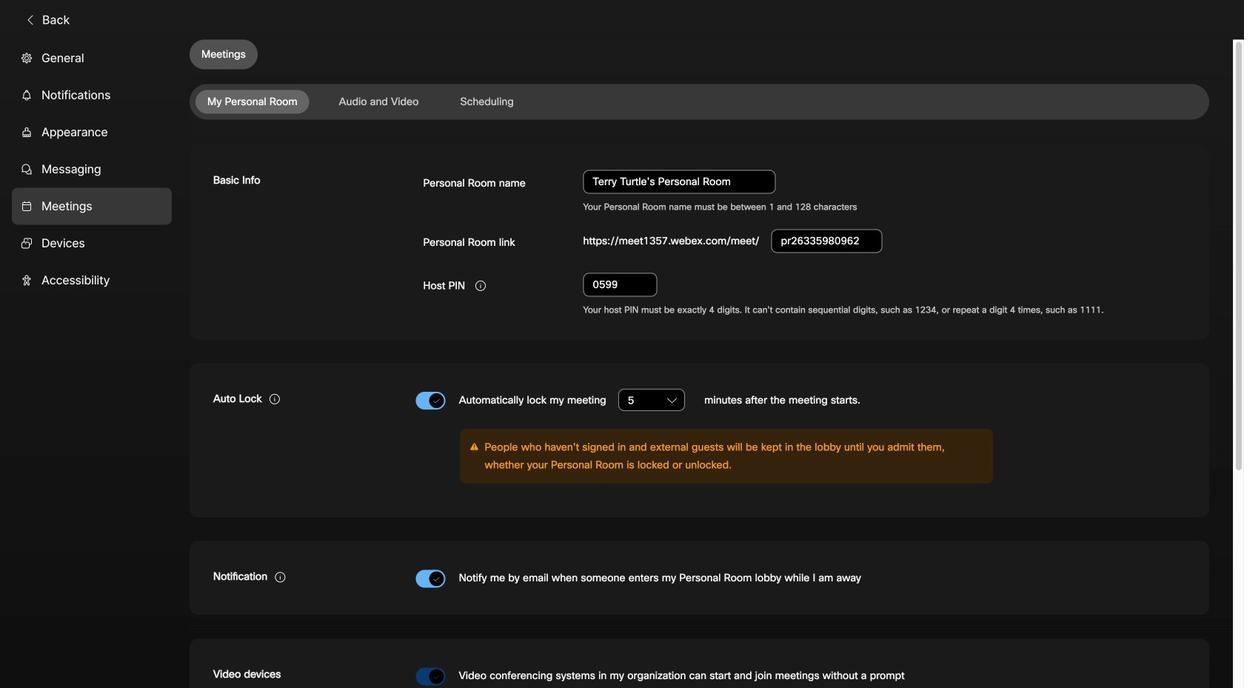 Task type: vqa. For each thing, say whether or not it's contained in the screenshot.
Appearance 'tab'
yes



Task type: describe. For each thing, give the bounding box(es) containing it.
meetings tab
[[12, 188, 172, 225]]

appearance tab
[[12, 114, 172, 151]]

notifications tab
[[12, 77, 172, 114]]

settings navigation
[[0, 40, 190, 688]]

accessibility tab
[[12, 262, 172, 299]]



Task type: locate. For each thing, give the bounding box(es) containing it.
messaging tab
[[12, 151, 172, 188]]

general tab
[[12, 40, 172, 77]]

devices tab
[[12, 225, 172, 262]]



